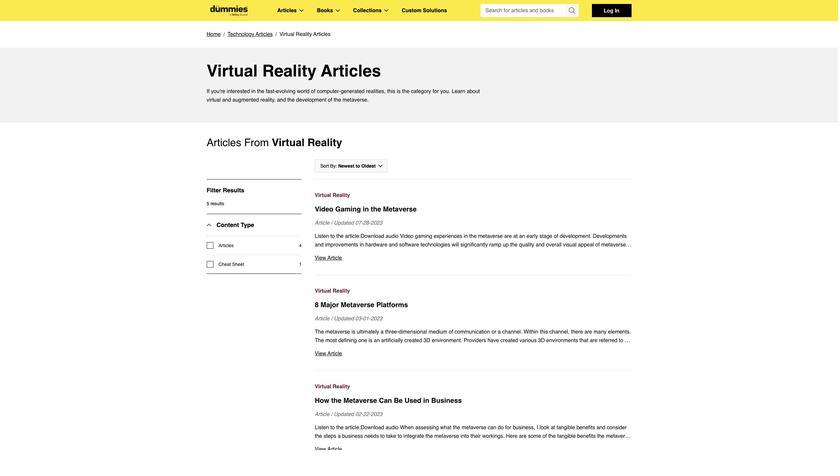 Task type: describe. For each thing, give the bounding box(es) containing it.
reality up gaming
[[333, 193, 350, 199]]

8 major metaverse platforms link
[[315, 300, 632, 310]]

custom solutions link
[[402, 6, 447, 15]]

fast-
[[266, 89, 276, 95]]

cheat sheet
[[219, 262, 244, 267]]

03-
[[355, 316, 363, 322]]

video gaming in the metaverse
[[315, 206, 417, 213]]

category
[[411, 89, 431, 95]]

view for video
[[315, 255, 326, 261]]

log
[[604, 7, 613, 14]]

log in
[[604, 7, 620, 14]]

newest
[[338, 164, 354, 169]]

updated for the
[[334, 412, 354, 418]]

oldest
[[361, 164, 376, 169]]

filter results
[[207, 187, 244, 194]]

22-
[[363, 412, 371, 418]]

the right is on the top left of the page
[[402, 89, 410, 95]]

virtual reality link for video gaming in the metaverse
[[315, 191, 632, 200]]

solutions
[[423, 8, 447, 14]]

cookie consent banner dialog
[[0, 427, 838, 451]]

article for gaming
[[315, 220, 330, 226]]

open collections list image
[[384, 9, 389, 12]]

metaverse for platforms
[[341, 301, 374, 309]]

reality up article / updated 02-22-2023
[[333, 384, 350, 390]]

view article for major
[[315, 351, 342, 357]]

type
[[241, 222, 254, 229]]

sort by: newest to oldest
[[321, 164, 376, 169]]

Search for articles and books text field
[[481, 4, 566, 17]]

content type button
[[207, 214, 254, 236]]

view article link for video gaming in the metaverse
[[315, 254, 632, 263]]

content type
[[217, 222, 254, 229]]

results
[[211, 201, 224, 207]]

8 major metaverse platforms
[[315, 301, 408, 309]]

sort
[[321, 164, 329, 169]]

articles up cheat
[[219, 243, 234, 248]]

can
[[379, 397, 392, 405]]

home link
[[207, 30, 221, 39]]

articles left from at left top
[[207, 136, 241, 149]]

by:
[[330, 164, 337, 169]]

articles inside technology articles "link"
[[256, 31, 273, 37]]

the left fast-
[[257, 89, 264, 95]]

how the metaverse can be used in business
[[315, 397, 462, 405]]

article for the
[[315, 412, 330, 418]]

development
[[296, 97, 326, 103]]

/ for major
[[331, 316, 333, 322]]

sheet
[[232, 262, 244, 267]]

interested
[[227, 89, 250, 95]]

0 vertical spatial of
[[311, 89, 316, 95]]

log in link
[[592, 4, 632, 17]]

about
[[467, 89, 480, 95]]

realities,
[[366, 89, 386, 95]]

metaverse.
[[343, 97, 369, 103]]

gaming
[[335, 206, 361, 213]]

to
[[356, 164, 360, 169]]

5
[[207, 201, 209, 207]]

2 vertical spatial in
[[423, 397, 429, 405]]

this
[[387, 89, 395, 95]]

articles from virtual reality
[[207, 136, 342, 149]]

2023 for the
[[371, 220, 382, 226]]

virtual reality for the
[[315, 384, 350, 390]]

is
[[397, 89, 401, 95]]

in
[[615, 7, 620, 14]]

reality down open article categories icon
[[296, 31, 312, 37]]

1 horizontal spatial of
[[328, 97, 332, 103]]

you.
[[440, 89, 450, 95]]

8
[[315, 301, 319, 309]]

how the metaverse can be used in business link
[[315, 396, 632, 406]]

generated
[[341, 89, 365, 95]]

video gaming in the metaverse link
[[315, 205, 632, 214]]

28-
[[363, 220, 371, 226]]

used
[[405, 397, 421, 405]]

world
[[297, 89, 310, 95]]

1
[[299, 262, 302, 267]]

virtual
[[207, 97, 221, 103]]

article / updated 07-28-2023
[[315, 220, 382, 226]]

/ for the
[[331, 412, 333, 418]]

1 vertical spatial virtual reality articles
[[207, 61, 381, 80]]

02-
[[355, 412, 363, 418]]



Task type: locate. For each thing, give the bounding box(es) containing it.
1 view article link from the top
[[315, 254, 632, 263]]

virtual reality link
[[315, 191, 632, 200], [315, 287, 632, 296], [315, 383, 632, 392]]

2 2023 from the top
[[371, 316, 382, 322]]

0 vertical spatial view
[[315, 255, 326, 261]]

home
[[207, 31, 221, 37]]

2 vertical spatial metaverse
[[344, 397, 377, 405]]

articles down books
[[313, 31, 331, 37]]

virtual reality articles down open article categories icon
[[280, 31, 331, 37]]

in right 'used'
[[423, 397, 429, 405]]

collections
[[353, 8, 382, 14]]

3 updated from the top
[[334, 412, 354, 418]]

articles right technology
[[256, 31, 273, 37]]

and
[[222, 97, 231, 103], [277, 97, 286, 103]]

view article for gaming
[[315, 255, 342, 261]]

updated left 03-
[[334, 316, 354, 322]]

and down you're
[[222, 97, 231, 103]]

1 vertical spatial /
[[331, 316, 333, 322]]

reality,
[[260, 97, 276, 103]]

2 vertical spatial virtual reality link
[[315, 383, 632, 392]]

technology articles link
[[228, 30, 273, 39]]

1 vertical spatial view article link
[[315, 350, 632, 359]]

0 horizontal spatial of
[[311, 89, 316, 95]]

1 vertical spatial virtual reality
[[315, 288, 350, 294]]

virtual reality articles up evolving
[[207, 61, 381, 80]]

0 vertical spatial metaverse
[[383, 206, 417, 213]]

2 / from the top
[[331, 316, 333, 322]]

2023 right 03-
[[371, 316, 382, 322]]

2023 right 07-
[[371, 220, 382, 226]]

1 and from the left
[[222, 97, 231, 103]]

0 vertical spatial view article
[[315, 255, 342, 261]]

0 vertical spatial virtual reality
[[315, 193, 350, 199]]

virtual reality link for how the metaverse can be used in business
[[315, 383, 632, 392]]

virtual reality link for 8 major metaverse platforms
[[315, 287, 632, 296]]

3 / from the top
[[331, 412, 333, 418]]

0 vertical spatial 2023
[[371, 220, 382, 226]]

group
[[481, 4, 579, 17]]

reality up evolving
[[262, 61, 317, 80]]

virtual reality
[[315, 193, 350, 199], [315, 288, 350, 294], [315, 384, 350, 390]]

/ down video
[[331, 220, 333, 226]]

updated down gaming
[[334, 220, 354, 226]]

2 updated from the top
[[334, 316, 354, 322]]

in
[[251, 89, 256, 95], [363, 206, 369, 213], [423, 397, 429, 405]]

0 vertical spatial updated
[[334, 220, 354, 226]]

07-
[[355, 220, 363, 226]]

evolving
[[276, 89, 296, 95]]

0 vertical spatial virtual reality articles
[[280, 31, 331, 37]]

article for major
[[315, 316, 330, 322]]

0 vertical spatial virtual reality link
[[315, 191, 632, 200]]

updated for major
[[334, 316, 354, 322]]

2 view article from the top
[[315, 351, 342, 357]]

logo image
[[207, 5, 251, 16]]

2 virtual reality link from the top
[[315, 287, 632, 296]]

1 / from the top
[[331, 220, 333, 226]]

1 vertical spatial in
[[363, 206, 369, 213]]

updated left 02-
[[334, 412, 354, 418]]

1 horizontal spatial and
[[277, 97, 286, 103]]

technology articles
[[228, 31, 273, 37]]

virtual reality for major
[[315, 288, 350, 294]]

if you're interested in the fast-evolving world of computer-generated realities, this is the category for you. learn about virtual and augmented reality, and the development of the metaverse.
[[207, 89, 480, 103]]

2 vertical spatial updated
[[334, 412, 354, 418]]

in up "28-"
[[363, 206, 369, 213]]

of up development
[[311, 89, 316, 95]]

0 horizontal spatial and
[[222, 97, 231, 103]]

how
[[315, 397, 329, 405]]

2 vertical spatial 2023
[[371, 412, 382, 418]]

reality
[[296, 31, 312, 37], [262, 61, 317, 80], [308, 136, 342, 149], [333, 193, 350, 199], [333, 288, 350, 294], [333, 384, 350, 390]]

2 view article link from the top
[[315, 350, 632, 359]]

updated for gaming
[[334, 220, 354, 226]]

2 horizontal spatial in
[[423, 397, 429, 405]]

articles
[[277, 8, 297, 14], [256, 31, 273, 37], [313, 31, 331, 37], [321, 61, 381, 80], [207, 136, 241, 149], [219, 243, 234, 248]]

0 vertical spatial /
[[331, 220, 333, 226]]

of down computer-
[[328, 97, 332, 103]]

from
[[244, 136, 269, 149]]

view article link for 8 major metaverse platforms
[[315, 350, 632, 359]]

virtual reality link up 8 major metaverse platforms link
[[315, 287, 632, 296]]

3 virtual reality from the top
[[315, 384, 350, 390]]

1 vertical spatial updated
[[334, 316, 354, 322]]

and down evolving
[[277, 97, 286, 103]]

1 vertical spatial of
[[328, 97, 332, 103]]

of
[[311, 89, 316, 95], [328, 97, 332, 103]]

1 view from the top
[[315, 255, 326, 261]]

view article
[[315, 255, 342, 261], [315, 351, 342, 357]]

virtual reality link up video gaming in the metaverse link
[[315, 191, 632, 200]]

augmented
[[233, 97, 259, 103]]

2023
[[371, 220, 382, 226], [371, 316, 382, 322], [371, 412, 382, 418]]

computer-
[[317, 89, 341, 95]]

filter
[[207, 187, 221, 194]]

/ down major
[[331, 316, 333, 322]]

the
[[257, 89, 264, 95], [402, 89, 410, 95], [287, 97, 295, 103], [334, 97, 341, 103], [371, 206, 381, 213], [331, 397, 342, 405]]

results
[[223, 187, 244, 194]]

learn
[[452, 89, 465, 95]]

2 vertical spatial virtual reality
[[315, 384, 350, 390]]

article / updated 02-22-2023
[[315, 412, 382, 418]]

the right how
[[331, 397, 342, 405]]

/ for gaming
[[331, 220, 333, 226]]

view for 8
[[315, 351, 326, 357]]

cheat
[[219, 262, 231, 267]]

/
[[331, 220, 333, 226], [331, 316, 333, 322], [331, 412, 333, 418]]

1 vertical spatial 2023
[[371, 316, 382, 322]]

article / updated 03-01-2023
[[315, 316, 382, 322]]

you're
[[211, 89, 225, 95]]

1 virtual reality link from the top
[[315, 191, 632, 200]]

video
[[315, 206, 333, 213]]

view article link
[[315, 254, 632, 263], [315, 350, 632, 359]]

3 2023 from the top
[[371, 412, 382, 418]]

view
[[315, 255, 326, 261], [315, 351, 326, 357]]

articles up generated
[[321, 61, 381, 80]]

if
[[207, 89, 210, 95]]

virtual reality for gaming
[[315, 193, 350, 199]]

1 2023 from the top
[[371, 220, 382, 226]]

the down evolving
[[287, 97, 295, 103]]

1 vertical spatial virtual reality link
[[315, 287, 632, 296]]

in inside "if you're interested in the fast-evolving world of computer-generated realities, this is the category for you. learn about virtual and augmented reality, and the development of the metaverse."
[[251, 89, 256, 95]]

content
[[217, 222, 239, 229]]

virtual reality link up how the metaverse can be used in business link
[[315, 383, 632, 392]]

the right gaming
[[371, 206, 381, 213]]

1 virtual reality from the top
[[315, 193, 350, 199]]

for
[[433, 89, 439, 95]]

virtual reality up major
[[315, 288, 350, 294]]

2 vertical spatial /
[[331, 412, 333, 418]]

2 and from the left
[[277, 97, 286, 103]]

virtual reality up how
[[315, 384, 350, 390]]

1 vertical spatial view
[[315, 351, 326, 357]]

3 virtual reality link from the top
[[315, 383, 632, 392]]

business
[[431, 397, 462, 405]]

2 virtual reality from the top
[[315, 288, 350, 294]]

2 view from the top
[[315, 351, 326, 357]]

technology
[[228, 31, 254, 37]]

5 results
[[207, 201, 224, 207]]

virtual reality articles
[[280, 31, 331, 37], [207, 61, 381, 80]]

platforms
[[376, 301, 408, 309]]

be
[[394, 397, 403, 405]]

custom
[[402, 8, 422, 14]]

01-
[[363, 316, 371, 322]]

open article categories image
[[299, 9, 304, 12]]

1 vertical spatial view article
[[315, 351, 342, 357]]

4
[[299, 243, 302, 248]]

/ left 02-
[[331, 412, 333, 418]]

custom solutions
[[402, 8, 447, 14]]

open book categories image
[[336, 9, 340, 12]]

1 vertical spatial metaverse
[[341, 301, 374, 309]]

in up the "augmented"
[[251, 89, 256, 95]]

1 updated from the top
[[334, 220, 354, 226]]

1 horizontal spatial in
[[363, 206, 369, 213]]

0 horizontal spatial in
[[251, 89, 256, 95]]

metaverse
[[383, 206, 417, 213], [341, 301, 374, 309], [344, 397, 377, 405]]

major
[[321, 301, 339, 309]]

reality up sort
[[308, 136, 342, 149]]

the down computer-
[[334, 97, 341, 103]]

updated
[[334, 220, 354, 226], [334, 316, 354, 322], [334, 412, 354, 418]]

2023 for platforms
[[371, 316, 382, 322]]

0 vertical spatial in
[[251, 89, 256, 95]]

virtual reality up video
[[315, 193, 350, 199]]

0 vertical spatial view article link
[[315, 254, 632, 263]]

1 view article from the top
[[315, 255, 342, 261]]

2023 for can
[[371, 412, 382, 418]]

reality up major
[[333, 288, 350, 294]]

articles left open article categories icon
[[277, 8, 297, 14]]

metaverse for can
[[344, 397, 377, 405]]

virtual
[[280, 31, 294, 37], [207, 61, 258, 80], [272, 136, 305, 149], [315, 193, 331, 199], [315, 288, 331, 294], [315, 384, 331, 390]]

books
[[317, 8, 333, 14]]

article
[[315, 220, 330, 226], [328, 255, 342, 261], [315, 316, 330, 322], [328, 351, 342, 357], [315, 412, 330, 418]]

2023 down can
[[371, 412, 382, 418]]



Task type: vqa. For each thing, say whether or not it's contained in the screenshot.
final
no



